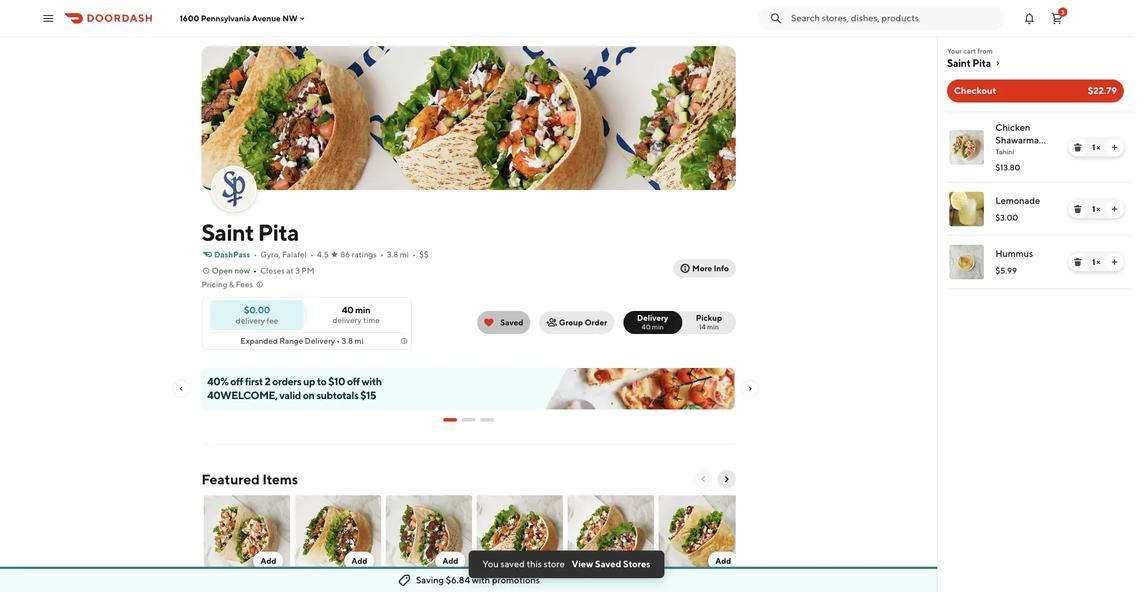 Task type: locate. For each thing, give the bounding box(es) containing it.
0 vertical spatial delivery
[[638, 313, 669, 322]]

$22.79
[[1089, 85, 1118, 96]]

0 vertical spatial chicken shawarma pita image
[[950, 130, 985, 165]]

min down 86 ratings • at the top
[[355, 305, 371, 316]]

$15
[[360, 389, 376, 402]]

remove item from cart image
[[1074, 143, 1083, 152], [1074, 205, 1083, 214], [1074, 258, 1083, 267]]

3 1 × from the top
[[1093, 258, 1101, 267]]

add for beef & lamb gyro pita image
[[352, 557, 368, 566]]

delivery left 14
[[638, 313, 669, 322]]

0 horizontal spatial delivery
[[236, 316, 265, 325]]

previous button of carousel image
[[699, 475, 709, 484]]

1 × for lemonade
[[1093, 205, 1101, 214]]

off right $10 at the left
[[347, 376, 360, 388]]

chicken kabob pita image
[[568, 495, 654, 577]]

add button
[[202, 493, 293, 592], [293, 493, 384, 592], [384, 493, 475, 592], [475, 493, 566, 592], [566, 493, 657, 592], [657, 493, 748, 592], [254, 552, 283, 570], [345, 552, 374, 570], [436, 552, 466, 570], [527, 552, 557, 570], [618, 552, 648, 570], [709, 552, 739, 570]]

0 vertical spatial saved
[[501, 318, 524, 327]]

delivery left time
[[333, 316, 362, 325]]

mi down time
[[355, 336, 364, 346]]

add one to cart image
[[1111, 143, 1120, 152], [1111, 205, 1120, 214]]

stores
[[624, 559, 651, 570]]

Store search: begin typing to search for stores available on DoorDash text field
[[792, 12, 998, 24]]

saint pita link
[[948, 56, 1125, 70]]

to
[[317, 376, 327, 388]]

store
[[544, 559, 565, 570]]

saint pita
[[948, 57, 992, 69], [202, 219, 299, 246]]

None radio
[[676, 311, 736, 334]]

open
[[212, 266, 233, 275]]

0 horizontal spatial saint
[[202, 219, 254, 246]]

1 vertical spatial 1
[[1093, 205, 1096, 214]]

3.8 down 40 min delivery time
[[342, 336, 353, 346]]

• left 'gyro,' at the left top of the page
[[254, 250, 257, 259]]

chicken shawarma pita image left 'tahini'
[[950, 130, 985, 165]]

with up $15
[[362, 376, 382, 388]]

chicken shawarma pita image
[[950, 130, 985, 165], [204, 495, 290, 577]]

1 vertical spatial with
[[472, 575, 490, 586]]

saint down your
[[948, 57, 971, 69]]

0 vertical spatial 40
[[342, 305, 354, 316]]

0 vertical spatial add one to cart image
[[1111, 143, 1120, 152]]

2 add one to cart image from the top
[[1111, 205, 1120, 214]]

1 add one to cart image from the top
[[1111, 143, 1120, 152]]

pita up gyro, falafel at the top left
[[258, 219, 299, 246]]

1 vertical spatial remove item from cart image
[[1074, 205, 1083, 214]]

pita down from
[[973, 57, 992, 69]]

3 button
[[1046, 7, 1069, 30]]

3 items, open order cart image
[[1051, 11, 1065, 25]]

0 vertical spatial saint pita
[[948, 57, 992, 69]]

list
[[938, 112, 1134, 289]]

1 horizontal spatial delivery
[[333, 316, 362, 325]]

saint up dashpass
[[202, 219, 254, 246]]

2 vertical spatial 1
[[1093, 258, 1096, 267]]

falafel pita image
[[386, 495, 472, 577]]

2 vertical spatial ×
[[1097, 258, 1101, 267]]

delivery inside radio
[[638, 313, 669, 322]]

1 horizontal spatial min
[[652, 322, 664, 331]]

1 vertical spatial pita
[[996, 147, 1013, 158]]

×
[[1097, 143, 1101, 152], [1097, 205, 1101, 214], [1097, 258, 1101, 267]]

1600 pennsylvania avenue nw
[[180, 14, 298, 23]]

2 horizontal spatial min
[[708, 322, 719, 331]]

pita up $13.80
[[996, 147, 1013, 158]]

3 × from the top
[[1097, 258, 1101, 267]]

1 add from the left
[[261, 557, 277, 566]]

more info button
[[674, 259, 736, 278]]

1 horizontal spatial delivery
[[638, 313, 669, 322]]

saved button
[[478, 311, 531, 334]]

order methods option group
[[624, 311, 736, 334]]

beef & lamb gyro pita image
[[295, 495, 381, 577]]

1 remove item from cart image from the top
[[1074, 143, 1083, 152]]

0 vertical spatial 3.8
[[387, 250, 399, 259]]

saving
[[416, 575, 444, 586]]

add one to cart image for chicken shawarma pita
[[1111, 143, 1120, 152]]

open menu image
[[41, 11, 55, 25]]

your
[[948, 47, 963, 55]]

off
[[230, 376, 243, 388], [347, 376, 360, 388]]

3 remove item from cart image from the top
[[1074, 258, 1083, 267]]

min
[[355, 305, 371, 316], [652, 322, 664, 331], [708, 322, 719, 331]]

1 vertical spatial 1 ×
[[1093, 205, 1101, 214]]

0 horizontal spatial delivery
[[305, 336, 335, 346]]

min inside delivery 40 min
[[652, 322, 664, 331]]

saint pita down cart
[[948, 57, 992, 69]]

ratings
[[352, 250, 377, 259]]

• left $$
[[413, 250, 416, 259]]

1 for chicken shawarma pita
[[1093, 143, 1096, 152]]

3 right at
[[295, 266, 300, 275]]

0 vertical spatial saint
[[948, 57, 971, 69]]

1 horizontal spatial chicken shawarma pita image
[[950, 130, 985, 165]]

1 ×
[[1093, 143, 1101, 152], [1093, 205, 1101, 214], [1093, 258, 1101, 267]]

add for falafel pita image
[[443, 557, 459, 566]]

3.8 right ratings
[[387, 250, 399, 259]]

remove item from cart image for lemonade
[[1074, 205, 1083, 214]]

orders
[[272, 376, 302, 388]]

1 1 from the top
[[1093, 143, 1096, 152]]

now
[[235, 266, 250, 275]]

6 add from the left
[[716, 557, 732, 566]]

fees
[[236, 280, 253, 289]]

add for chicken gyro pita image
[[534, 557, 550, 566]]

delivery inside 40 min delivery time
[[333, 316, 362, 325]]

× for chicken shawarma pita
[[1097, 143, 1101, 152]]

2 vertical spatial 1 ×
[[1093, 258, 1101, 267]]

range
[[280, 336, 303, 346]]

0 horizontal spatial 3
[[295, 266, 300, 275]]

on
[[303, 389, 315, 402]]

1 horizontal spatial mi
[[400, 250, 409, 259]]

2 vertical spatial pita
[[258, 219, 299, 246]]

off up the 40welcome, at bottom
[[230, 376, 243, 388]]

at
[[286, 266, 294, 275]]

0 vertical spatial remove item from cart image
[[1074, 143, 1083, 152]]

view saved stores
[[572, 559, 651, 570]]

1 horizontal spatial 40
[[642, 322, 651, 331]]

2 remove item from cart image from the top
[[1074, 205, 1083, 214]]

min left 14
[[652, 322, 664, 331]]

4 add from the left
[[534, 557, 550, 566]]

with
[[362, 376, 382, 388], [472, 575, 490, 586]]

expanded
[[241, 336, 278, 346]]

up
[[303, 376, 315, 388]]

0 vertical spatial 1
[[1093, 143, 1096, 152]]

0 horizontal spatial chicken shawarma pita image
[[204, 495, 290, 577]]

chicken shawarma pita
[[996, 122, 1040, 158]]

0 horizontal spatial with
[[362, 376, 382, 388]]

delivery
[[333, 316, 362, 325], [236, 316, 265, 325]]

2 horizontal spatial pita
[[996, 147, 1013, 158]]

mi
[[400, 250, 409, 259], [355, 336, 364, 346]]

min inside pickup 14 min
[[708, 322, 719, 331]]

pennsylvania
[[201, 14, 250, 23]]

3 right notification bell icon
[[1062, 8, 1065, 15]]

pickup
[[696, 313, 722, 322]]

0 horizontal spatial min
[[355, 305, 371, 316]]

× for hummus
[[1097, 258, 1101, 267]]

0 horizontal spatial 3.8
[[342, 336, 353, 346]]

40
[[342, 305, 354, 316], [642, 322, 651, 331]]

1 vertical spatial ×
[[1097, 205, 1101, 214]]

3.8
[[387, 250, 399, 259], [342, 336, 353, 346]]

none radio containing pickup
[[676, 311, 736, 334]]

0 horizontal spatial 40
[[342, 305, 354, 316]]

1 1 × from the top
[[1093, 143, 1101, 152]]

2 1 from the top
[[1093, 205, 1096, 214]]

3
[[1062, 8, 1065, 15], [295, 266, 300, 275]]

shawarma
[[996, 135, 1040, 146]]

1
[[1093, 143, 1096, 152], [1093, 205, 1096, 214], [1093, 258, 1096, 267]]

0 vertical spatial mi
[[400, 250, 409, 259]]

group
[[559, 318, 583, 327]]

saint
[[948, 57, 971, 69], [202, 219, 254, 246]]

dashpass •
[[214, 250, 257, 259]]

1 for hummus
[[1093, 258, 1096, 267]]

•
[[254, 250, 257, 259], [310, 250, 314, 259], [380, 250, 384, 259], [413, 250, 416, 259], [254, 266, 257, 275], [337, 336, 340, 346]]

min for delivery
[[652, 322, 664, 331]]

saint pita up dashpass •
[[202, 219, 299, 246]]

mi left $$
[[400, 250, 409, 259]]

3 add from the left
[[443, 557, 459, 566]]

beef shawarma pita image
[[659, 495, 745, 577]]

saved
[[501, 318, 524, 327], [595, 559, 622, 570]]

delivery down $0.00
[[236, 316, 265, 325]]

2 × from the top
[[1097, 205, 1101, 214]]

0 vertical spatial 1 ×
[[1093, 143, 1101, 152]]

3 1 from the top
[[1093, 258, 1096, 267]]

you
[[483, 559, 499, 570]]

1 horizontal spatial saint pita
[[948, 57, 992, 69]]

1 vertical spatial add one to cart image
[[1111, 205, 1120, 214]]

min right 14
[[708, 322, 719, 331]]

falafel
[[282, 250, 307, 259]]

add
[[261, 557, 277, 566], [352, 557, 368, 566], [443, 557, 459, 566], [534, 557, 550, 566], [625, 557, 641, 566], [716, 557, 732, 566]]

0 horizontal spatial off
[[230, 376, 243, 388]]

fee
[[267, 316, 278, 325]]

1 vertical spatial 3.8
[[342, 336, 353, 346]]

40 left time
[[342, 305, 354, 316]]

tahini
[[996, 147, 1015, 156]]

1 horizontal spatial saint
[[948, 57, 971, 69]]

0 horizontal spatial mi
[[355, 336, 364, 346]]

40 min delivery time
[[333, 305, 380, 325]]

40 right order at the bottom of the page
[[642, 322, 651, 331]]

1 horizontal spatial saved
[[595, 559, 622, 570]]

add for beef shawarma pita image
[[716, 557, 732, 566]]

featured
[[202, 471, 260, 487]]

more info
[[693, 264, 729, 273]]

0 vertical spatial 3
[[1062, 8, 1065, 15]]

2 1 × from the top
[[1093, 205, 1101, 214]]

1600 pennsylvania avenue nw button
[[180, 14, 307, 23]]

chicken gyro pita image
[[477, 495, 563, 577]]

5 add from the left
[[625, 557, 641, 566]]

1 vertical spatial 40
[[642, 322, 651, 331]]

list containing chicken shawarma pita
[[938, 112, 1134, 289]]

2 vertical spatial remove item from cart image
[[1074, 258, 1083, 267]]

0 vertical spatial pita
[[973, 57, 992, 69]]

0 horizontal spatial pita
[[258, 219, 299, 246]]

gyro, falafel
[[261, 250, 307, 259]]

1 vertical spatial saint
[[202, 219, 254, 246]]

saint pita image
[[202, 46, 736, 190], [212, 167, 256, 211]]

• left 4.5
[[310, 250, 314, 259]]

40%
[[207, 376, 229, 388]]

None radio
[[624, 311, 682, 334]]

0 vertical spatial with
[[362, 376, 382, 388]]

2 delivery from the left
[[236, 316, 265, 325]]

1 vertical spatial saint pita
[[202, 219, 299, 246]]

1 horizontal spatial pita
[[973, 57, 992, 69]]

cart
[[964, 47, 977, 55]]

1 horizontal spatial 3
[[1062, 8, 1065, 15]]

1 horizontal spatial off
[[347, 376, 360, 388]]

saved
[[501, 559, 525, 570]]

0 vertical spatial ×
[[1097, 143, 1101, 152]]

1 delivery from the left
[[333, 316, 362, 325]]

1 vertical spatial delivery
[[305, 336, 335, 346]]

2 add from the left
[[352, 557, 368, 566]]

1 × from the top
[[1097, 143, 1101, 152]]

delivery right range
[[305, 336, 335, 346]]

more
[[693, 264, 713, 273]]

with down you
[[472, 575, 490, 586]]

86
[[341, 250, 350, 259]]

• down 40 min delivery time
[[337, 336, 340, 346]]

40 inside delivery 40 min
[[642, 322, 651, 331]]

chicken shawarma pita image down featured items
[[204, 495, 290, 577]]



Task type: describe. For each thing, give the bounding box(es) containing it.
next button of carousel image
[[722, 475, 732, 484]]

gyro,
[[261, 250, 281, 259]]

lemonade image
[[950, 192, 985, 226]]

remove item from cart image for hummus
[[1074, 258, 1083, 267]]

$0.00
[[244, 304, 270, 315]]

closes
[[260, 266, 285, 275]]

&
[[229, 280, 234, 289]]

min inside 40 min delivery time
[[355, 305, 371, 316]]

hummus
[[996, 248, 1034, 259]]

40% off first 2 orders up to $10 off with 40welcome, valid on subtotals $15
[[207, 376, 382, 402]]

add one to cart image for lemonade
[[1111, 205, 1120, 214]]

delivery inside "$0.00 delivery fee"
[[236, 316, 265, 325]]

pickup 14 min
[[696, 313, 722, 331]]

• right now
[[254, 266, 257, 275]]

1 vertical spatial saved
[[595, 559, 622, 570]]

3.8 mi • $$
[[387, 250, 429, 259]]

view saved stores button
[[572, 558, 651, 571]]

pricing & fees
[[202, 280, 253, 289]]

0 horizontal spatial saved
[[501, 318, 524, 327]]

from
[[978, 47, 993, 55]]

1600
[[180, 14, 199, 23]]

$3.00
[[996, 213, 1019, 222]]

pita inside chicken shawarma pita
[[996, 147, 1013, 158]]

group order
[[559, 318, 608, 327]]

3 inside button
[[1062, 8, 1065, 15]]

40 inside 40 min delivery time
[[342, 305, 354, 316]]

$10
[[329, 376, 345, 388]]

delivery 40 min
[[638, 313, 669, 331]]

1 × for hummus
[[1093, 258, 1101, 267]]

promotions
[[492, 575, 540, 586]]

avenue
[[252, 14, 281, 23]]

remove item from cart image for chicken shawarma pita
[[1074, 143, 1083, 152]]

hummus image
[[950, 245, 985, 279]]

1 horizontal spatial 3.8
[[387, 250, 399, 259]]

1 off from the left
[[230, 376, 243, 388]]

40welcome,
[[207, 389, 278, 402]]

dashpass
[[214, 250, 250, 259]]

1 × for chicken shawarma pita
[[1093, 143, 1101, 152]]

4.5
[[317, 250, 329, 259]]

14
[[699, 322, 706, 331]]

time
[[363, 316, 380, 325]]

0 horizontal spatial saint pita
[[202, 219, 299, 246]]

none radio containing delivery
[[624, 311, 682, 334]]

• right ratings
[[380, 250, 384, 259]]

86 ratings •
[[341, 250, 384, 259]]

expanded range delivery • 3.8 mi image
[[400, 336, 409, 346]]

your cart from
[[948, 47, 993, 55]]

with inside 40% off first 2 orders up to $10 off with 40welcome, valid on subtotals $15
[[362, 376, 382, 388]]

chicken
[[996, 122, 1031, 133]]

$13.80
[[996, 163, 1021, 172]]

1 vertical spatial mi
[[355, 336, 364, 346]]

nw
[[283, 14, 298, 23]]

2
[[265, 376, 271, 388]]

valid
[[280, 389, 301, 402]]

this
[[527, 559, 542, 570]]

pricing
[[202, 280, 227, 289]]

info
[[714, 264, 729, 273]]

featured items heading
[[202, 470, 298, 489]]

$6.84
[[446, 575, 470, 586]]

subtotals
[[317, 389, 359, 402]]

$0.00 delivery fee
[[236, 304, 278, 325]]

featured items
[[202, 471, 298, 487]]

$5.99
[[996, 266, 1018, 275]]

you saved this store
[[483, 559, 565, 570]]

open now
[[212, 266, 250, 275]]

1 horizontal spatial with
[[472, 575, 490, 586]]

• closes at 3 pm
[[254, 266, 315, 275]]

first
[[245, 376, 263, 388]]

1 for lemonade
[[1093, 205, 1096, 214]]

checkout
[[955, 85, 997, 96]]

lemonade
[[996, 195, 1041, 206]]

2 off from the left
[[347, 376, 360, 388]]

add for chicken kabob pita image
[[625, 557, 641, 566]]

saving $6.84 with promotions
[[416, 575, 540, 586]]

order
[[585, 318, 608, 327]]

notification bell image
[[1023, 11, 1037, 25]]

items
[[263, 471, 298, 487]]

$$
[[419, 250, 429, 259]]

pm
[[302, 266, 315, 275]]

select promotional banner element
[[444, 410, 494, 430]]

min for pickup
[[708, 322, 719, 331]]

× for lemonade
[[1097, 205, 1101, 214]]

1 vertical spatial 3
[[295, 266, 300, 275]]

group order button
[[540, 311, 614, 334]]

1 vertical spatial chicken shawarma pita image
[[204, 495, 290, 577]]

expanded range delivery • 3.8 mi
[[241, 336, 364, 346]]

view
[[572, 559, 594, 570]]

pricing & fees button
[[202, 279, 265, 290]]

add one to cart image
[[1111, 258, 1120, 267]]



Task type: vqa. For each thing, say whether or not it's contained in the screenshot.
bottommost 'get'
no



